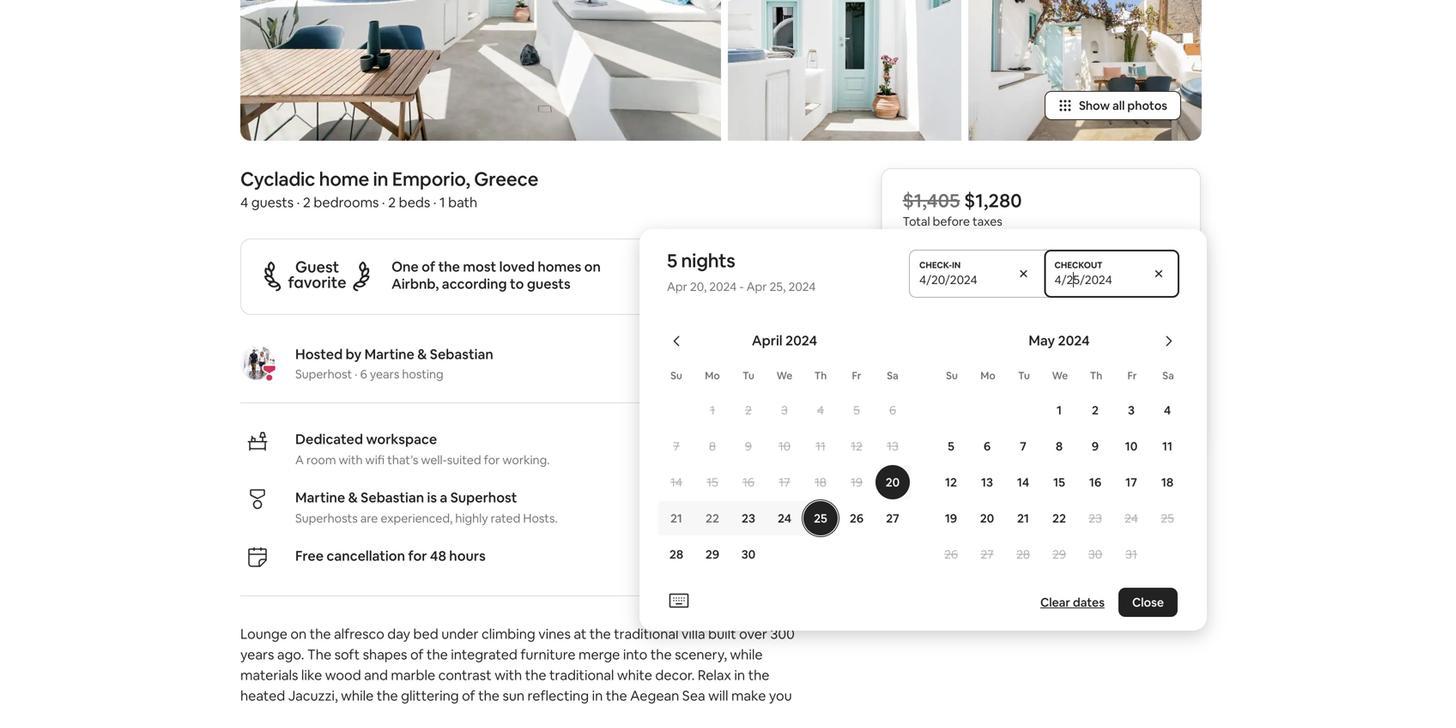 Task type: describe. For each thing, give the bounding box(es) containing it.
0 horizontal spatial 19
[[851, 475, 863, 490]]

the up "decor." at the left bottom of page
[[650, 646, 672, 663]]

greece
[[474, 167, 538, 191]]

0 vertical spatial 20 button
[[875, 465, 911, 499]]

1 inside cycladic home in emporio, greece 4 guests · 2 bedrooms · 2 beds · 1 bath
[[439, 193, 445, 211]]

listing
[[1070, 587, 1104, 602]]

1 29 button from the left
[[694, 537, 730, 572]]

superhosts
[[295, 511, 358, 526]]

0 vertical spatial 27 button
[[875, 501, 911, 536]]

2 apr from the left
[[746, 279, 767, 294]]

0 horizontal spatial 13 button
[[875, 429, 911, 463]]

the right at
[[590, 625, 611, 643]]

martine inside the martine & sebastian is a superhost superhosts are experienced, highly rated hosts.
[[295, 489, 345, 506]]

2 23 button from the left
[[1077, 501, 1113, 536]]

close
[[1132, 595, 1164, 610]]

alfresco
[[334, 625, 384, 643]]

· left beds
[[382, 193, 385, 211]]

1 14 from the left
[[670, 475, 682, 490]]

report this listing
[[1005, 587, 1104, 602]]

clear
[[1040, 595, 1070, 610]]

your
[[989, 493, 1017, 511]]

2 down april
[[745, 402, 752, 418]]

marble
[[391, 666, 435, 684]]

1 vertical spatial 26 button
[[933, 537, 969, 572]]

0 horizontal spatial 26 button
[[839, 501, 875, 536]]

9 for first the 9 button from right
[[1092, 439, 1099, 454]]

26 for the left 26 button
[[850, 511, 864, 526]]

favorite
[[288, 272, 346, 293]]

1 button for may
[[1041, 393, 1077, 427]]

1 28 button from the left
[[658, 537, 694, 572]]

before
[[933, 214, 970, 229]]

1 vertical spatial 19 button
[[933, 501, 969, 536]]

report this listing button
[[978, 587, 1104, 602]]

1 horizontal spatial 13 button
[[969, 465, 1005, 499]]

villa
[[682, 625, 705, 643]]

photos
[[1127, 98, 1167, 113]]

13 for the left 13 button
[[887, 439, 899, 454]]

2 down cycladic at the left top of page
[[303, 193, 311, 211]]

soft
[[334, 646, 360, 663]]

4/20/2024
[[913, 272, 971, 287]]

1 horizontal spatial 27
[[981, 547, 994, 562]]

2 9 button from the left
[[1077, 429, 1113, 463]]

the inside one of the most loved homes on airbnb, according to guests
[[438, 258, 460, 275]]

2 17 from the left
[[1125, 475, 1137, 490]]

2 we from the left
[[1052, 369, 1068, 382]]

experienced,
[[381, 511, 453, 526]]

1 18 from the left
[[815, 475, 827, 490]]

lounge on the alfresco day bed under climbing vines at the traditional villa built over 300 years ago. the soft shapes of the integrated furniture merge into the scenery, while materials like wood and marble contrast with the traditional white decor. relax in the heated jacuzzi, while the glittering of the sun reflecting in the aegean sea will make 
[[240, 625, 798, 707]]

beds
[[399, 193, 430, 211]]

1 18 button from the left
[[803, 465, 839, 499]]

2 fr from the left
[[1127, 369, 1137, 382]]

over
[[739, 625, 767, 643]]

martine inside hosted by martine & sebastian superhost · 6 years hosting
[[364, 345, 414, 363]]

your dates are $125 less than the avg. nightly rate of the last 60 days.
[[903, 493, 1138, 545]]

4 inside cycladic home in emporio, greece 4 guests · 2 bedrooms · 2 beds · 1 bath
[[240, 193, 248, 211]]

1 8 from the left
[[709, 439, 716, 454]]

1 15 button from the left
[[694, 465, 730, 499]]

on inside one of the most loved homes on airbnb, according to guests
[[584, 258, 601, 275]]

22 for 2nd 22 button from the left
[[1052, 511, 1066, 526]]

0 vertical spatial traditional
[[614, 625, 679, 643]]

integrated
[[451, 646, 517, 663]]

1 24 button from the left
[[767, 501, 803, 536]]

wood
[[325, 666, 361, 684]]

hosted
[[295, 345, 343, 363]]

aegean
[[630, 687, 679, 705]]

heated
[[240, 687, 285, 705]]

jacuzzi,
[[288, 687, 338, 705]]

1 8 button from the left
[[694, 429, 730, 463]]

73
[[748, 257, 769, 282]]

1 16 button from the left
[[730, 465, 767, 499]]

2 29 from the left
[[1052, 547, 1066, 562]]

· right beds
[[433, 193, 436, 211]]

0 vertical spatial 27
[[886, 511, 899, 526]]

free
[[295, 547, 324, 565]]

1 horizontal spatial while
[[730, 646, 763, 663]]

1 30 from the left
[[741, 547, 756, 562]]

contrast
[[438, 666, 492, 684]]

the down and
[[377, 687, 398, 705]]

1 17 button from the left
[[767, 465, 803, 499]]

2 23 from the left
[[1088, 511, 1102, 526]]

2 vertical spatial in
[[592, 687, 603, 705]]

less
[[1114, 493, 1138, 511]]

1 su from the left
[[670, 369, 682, 382]]

at
[[574, 625, 587, 643]]

1 vertical spatial in
[[734, 666, 745, 684]]

1 9 button from the left
[[730, 429, 767, 463]]

on inside 'lounge on the alfresco day bed under climbing vines at the traditional villa built over 300 years ago. the soft shapes of the integrated furniture merge into the scenery, while materials like wood and marble contrast with the traditional white decor. relax in the heated jacuzzi, while the glittering of the sun reflecting in the aegean sea will make'
[[290, 625, 307, 643]]

like
[[301, 666, 322, 684]]

the down furniture
[[525, 666, 546, 684]]

of inside 'your dates are $125 less than the avg. nightly rate of the last 60 days.'
[[1062, 510, 1075, 528]]

hosted by martine & sebastian superhost · 6 years hosting
[[295, 345, 493, 382]]

5 for 5 button to the top
[[853, 402, 860, 418]]

1 25 from the left
[[814, 511, 827, 526]]

1 for may
[[1057, 402, 1062, 418]]

cycladic home in emporio, greece 4 guests · 2 bedrooms · 2 beds · 1 bath
[[240, 167, 538, 211]]

lounge
[[240, 625, 287, 643]]

the up the
[[310, 625, 331, 643]]

2 7 from the left
[[1020, 439, 1026, 454]]

dates for your
[[1020, 493, 1056, 511]]

into
[[623, 646, 647, 663]]

12 for top 12 button
[[851, 439, 863, 454]]

2 18 from the left
[[1161, 475, 1174, 490]]

the left sun
[[478, 687, 500, 705]]

1 22 button from the left
[[694, 501, 730, 536]]

in inside cycladic home in emporio, greece 4 guests · 2 bedrooms · 2 beds · 1 bath
[[373, 167, 388, 191]]

1 10 from the left
[[778, 439, 791, 454]]

20 for 20 button to the right
[[980, 511, 994, 526]]

2024 right april
[[785, 332, 817, 349]]

wifi
[[365, 452, 385, 468]]

lower
[[903, 493, 943, 511]]

glittering
[[401, 687, 459, 705]]

2 21 from the left
[[1017, 511, 1029, 526]]

show all photos
[[1079, 98, 1167, 113]]

reserve button
[[903, 360, 1179, 401]]

2 30 button from the left
[[1077, 537, 1113, 572]]

1 horizontal spatial 19
[[945, 511, 957, 526]]

2 14 from the left
[[1017, 475, 1029, 490]]

working.
[[503, 452, 550, 468]]

& inside hosted by martine & sebastian superhost · 6 years hosting
[[417, 345, 427, 363]]

report
[[1005, 587, 1044, 602]]

0 horizontal spatial for
[[408, 547, 427, 565]]

1 28 from the left
[[669, 547, 683, 562]]

may
[[1029, 332, 1055, 349]]

the left avg.
[[934, 510, 956, 528]]

martine & sebastian is a superhost superhosts are experienced, highly rated hosts.
[[295, 489, 558, 526]]

you
[[971, 415, 991, 430]]

2 right charged
[[1092, 402, 1099, 418]]

years inside hosted by martine & sebastian superhost · 6 years hosting
[[370, 366, 399, 382]]

clear dates button
[[1033, 588, 1112, 617]]

1 apr from the left
[[667, 279, 687, 294]]

2 18 button from the left
[[1149, 465, 1185, 499]]

day
[[387, 625, 410, 643]]

$125
[[1082, 493, 1111, 511]]

is
[[427, 489, 437, 506]]

guest favorite
[[288, 257, 346, 293]]

9 for 1st the 9 button from left
[[745, 439, 752, 454]]

well-
[[421, 452, 447, 468]]

4 button for april 2024
[[803, 393, 839, 427]]

24 for second 24 button from the right
[[778, 511, 791, 526]]

$1,405 $1,280 total before taxes
[[903, 188, 1022, 229]]

this
[[1047, 587, 1068, 602]]

1 vertical spatial 6
[[889, 402, 896, 418]]

decor.
[[655, 666, 695, 684]]

1 21 button from the left
[[658, 501, 694, 536]]

be
[[1028, 415, 1042, 430]]

1 30 button from the left
[[730, 537, 767, 572]]

cycladic
[[240, 167, 315, 191]]

1 horizontal spatial 20 button
[[969, 501, 1005, 536]]

15 for 2nd 15 button
[[1053, 475, 1065, 490]]

4 for april 2024
[[817, 402, 824, 418]]

$1,405
[[903, 188, 960, 213]]

last
[[1103, 510, 1125, 528]]

rated
[[491, 511, 520, 526]]

superhost for hosted by martine & sebastian
[[295, 366, 352, 382]]

1 th from the left
[[814, 369, 827, 382]]

1 we from the left
[[777, 369, 793, 382]]

0 vertical spatial 5 button
[[839, 393, 875, 427]]

sebastian inside the martine & sebastian is a superhost superhosts are experienced, highly rated hosts.
[[361, 489, 424, 506]]

1 horizontal spatial 5 button
[[933, 429, 969, 463]]

2024 left -
[[709, 279, 737, 294]]

price.
[[945, 493, 982, 511]]

days.
[[922, 527, 955, 545]]

dedicated
[[295, 430, 363, 448]]

1 14 button from the left
[[658, 465, 694, 499]]

3 for may 2024
[[1128, 402, 1135, 418]]

1 25 button from the left
[[803, 501, 839, 536]]

2 29 button from the left
[[1041, 537, 1077, 572]]

sun
[[503, 687, 525, 705]]

of up marble
[[410, 646, 424, 663]]

room
[[306, 452, 336, 468]]

3 for april 2024
[[781, 402, 788, 418]]

1 vertical spatial traditional
[[549, 666, 614, 684]]

scenery,
[[675, 646, 727, 663]]

highly
[[455, 511, 488, 526]]

4 for may 2024
[[1164, 402, 1171, 418]]

0 vertical spatial 19 button
[[839, 465, 875, 499]]

1 sa from the left
[[887, 369, 898, 382]]

13 for right 13 button
[[981, 475, 993, 490]]

25,
[[770, 279, 786, 294]]

5 for the right 5 button
[[948, 439, 954, 454]]

2 25 button from the left
[[1149, 501, 1185, 536]]

2 mo from the left
[[980, 369, 995, 382]]

of inside one of the most loved homes on airbnb, according to guests
[[422, 258, 435, 275]]

charged
[[1045, 415, 1091, 430]]

climbing
[[482, 625, 535, 643]]

1 horizontal spatial 12 button
[[933, 465, 969, 499]]

2 10 from the left
[[1125, 439, 1138, 454]]

by
[[346, 345, 362, 363]]

Add date text field
[[919, 272, 1003, 287]]

vima villa. traditional, modern, luxury image 1 image
[[240, 0, 721, 141]]

1 for april
[[710, 402, 715, 418]]

according
[[442, 275, 507, 293]]

3 button for april 2024
[[767, 393, 803, 427]]

guest
[[295, 257, 339, 277]]

of down contrast
[[462, 687, 475, 705]]



Task type: vqa. For each thing, say whether or not it's contained in the screenshot.


Task type: locate. For each thing, give the bounding box(es) containing it.
0 horizontal spatial 30 button
[[730, 537, 767, 572]]

dates right 'your' at the right
[[1020, 493, 1056, 511]]

1 mo from the left
[[705, 369, 720, 382]]

of right rate
[[1062, 510, 1075, 528]]

0 horizontal spatial 17
[[779, 475, 790, 490]]

30 button left 31
[[1077, 537, 1113, 572]]

2 button
[[730, 393, 767, 427], [1077, 393, 1113, 427]]

0 horizontal spatial 5 button
[[839, 393, 875, 427]]

1 horizontal spatial 3 button
[[1113, 393, 1149, 427]]

28 button up villa
[[658, 537, 694, 572]]

1 tu from the left
[[743, 369, 754, 382]]

1 29 from the left
[[705, 547, 719, 562]]

1 vertical spatial 27 button
[[969, 537, 1005, 572]]

1 horizontal spatial 28
[[1016, 547, 1030, 562]]

48
[[430, 547, 446, 565]]

4 right the "yet"
[[1164, 402, 1171, 418]]

reviews
[[738, 281, 778, 294]]

2 24 button from the left
[[1113, 501, 1149, 536]]

of right "one"
[[422, 258, 435, 275]]

0 horizontal spatial 2 button
[[730, 393, 767, 427]]

15 button
[[694, 465, 730, 499], [1041, 465, 1077, 499]]

2 button right be
[[1077, 393, 1113, 427]]

sebastian inside hosted by martine & sebastian superhost · 6 years hosting
[[430, 345, 493, 363]]

ago.
[[277, 646, 304, 663]]

0 horizontal spatial are
[[360, 511, 378, 526]]

29 up built
[[705, 547, 719, 562]]

4 down april 2024
[[817, 402, 824, 418]]

0 vertical spatial 12 button
[[839, 429, 875, 463]]

4 button down april 2024
[[803, 393, 839, 427]]

6
[[360, 366, 367, 382], [889, 402, 896, 418], [984, 439, 991, 454]]

0 horizontal spatial 9 button
[[730, 429, 767, 463]]

the down white
[[606, 687, 627, 705]]

are inside the martine & sebastian is a superhost superhosts are experienced, highly rated hosts.
[[360, 511, 378, 526]]

17
[[779, 475, 790, 490], [1125, 475, 1137, 490]]

0 horizontal spatial 1 button
[[694, 393, 730, 427]]

2 30 from the left
[[1088, 547, 1102, 562]]

on right homes
[[584, 258, 601, 275]]

0 vertical spatial with
[[339, 452, 363, 468]]

2 15 from the left
[[1053, 475, 1065, 490]]

0 vertical spatial 20
[[886, 475, 900, 490]]

2 button for april 2024
[[730, 393, 767, 427]]

1 horizontal spatial mo
[[980, 369, 995, 382]]

3
[[781, 402, 788, 418], [1128, 402, 1135, 418]]

2 th from the left
[[1090, 369, 1102, 382]]

1 horizontal spatial sebastian
[[430, 345, 493, 363]]

0 vertical spatial 19
[[851, 475, 863, 490]]

1 horizontal spatial superhost
[[450, 489, 517, 506]]

dates
[[1020, 493, 1056, 511], [1073, 595, 1105, 610]]

sebastian up hosting
[[430, 345, 493, 363]]

1 1 button from the left
[[694, 393, 730, 427]]

2 8 button from the left
[[1041, 429, 1077, 463]]

martine right by
[[364, 345, 414, 363]]

& inside the martine & sebastian is a superhost superhosts are experienced, highly rated hosts.
[[348, 489, 358, 506]]

1 horizontal spatial 7 button
[[1005, 429, 1041, 463]]

2 28 button from the left
[[1005, 537, 1041, 572]]

4 down cycladic at the left top of page
[[240, 193, 248, 211]]

enter the house through the spacious patio with natural shade from our vine. image
[[728, 0, 961, 141]]

9 button
[[730, 429, 767, 463], [1077, 429, 1113, 463]]

28 down 'your dates are $125 less than the avg. nightly rate of the last 60 days.'
[[1016, 547, 1030, 562]]

2 25 from the left
[[1161, 511, 1174, 526]]

avg.
[[959, 510, 985, 528]]

will
[[708, 687, 728, 705]]

relax
[[698, 666, 731, 684]]

4/25/2024
[[1052, 272, 1109, 287]]

2 17 button from the left
[[1113, 465, 1149, 499]]

· inside hosted by martine & sebastian superhost · 6 years hosting
[[355, 366, 358, 382]]

taxes
[[973, 214, 1002, 229]]

2 24 from the left
[[1125, 511, 1138, 526]]

2 horizontal spatial 4
[[1164, 402, 1171, 418]]

0 horizontal spatial 4 button
[[803, 393, 839, 427]]

5 inside 5 nights apr 20, 2024 - apr 25, 2024
[[667, 248, 677, 273]]

20 for the topmost 20 button
[[886, 475, 900, 490]]

host profile picture image
[[240, 346, 275, 380]]

2 10 button from the left
[[1113, 429, 1149, 463]]

2 11 button from the left
[[1149, 429, 1185, 463]]

3 down april 2024
[[781, 402, 788, 418]]

29 down rate
[[1052, 547, 1066, 562]]

2 tu from the left
[[1018, 369, 1030, 382]]

0 horizontal spatial 15 button
[[694, 465, 730, 499]]

in right 'home'
[[373, 167, 388, 191]]

2024 right may
[[1058, 332, 1090, 349]]

1 horizontal spatial fr
[[1127, 369, 1137, 382]]

13 button up avg.
[[969, 465, 1005, 499]]

1 2 button from the left
[[730, 393, 767, 427]]

13 button up lower
[[875, 429, 911, 463]]

while down "wood"
[[341, 687, 374, 705]]

0 horizontal spatial su
[[670, 369, 682, 382]]

MM/DD/YYYY text field
[[1054, 272, 1138, 287]]

11 button
[[803, 429, 839, 463], [1149, 429, 1185, 463]]

rate
[[1034, 510, 1059, 528]]

1 vertical spatial 20 button
[[969, 501, 1005, 536]]

2 left beds
[[388, 193, 396, 211]]

20 button
[[875, 465, 911, 499], [969, 501, 1005, 536]]

0 vertical spatial 12
[[851, 439, 863, 454]]

while
[[730, 646, 763, 663], [341, 687, 374, 705]]

dates for clear
[[1073, 595, 1105, 610]]

we down april 2024
[[777, 369, 793, 382]]

for inside dedicated workspace a room with wifi that's well-suited for working.
[[484, 452, 500, 468]]

1 vertical spatial 26
[[944, 547, 958, 562]]

27 button left days.
[[875, 501, 911, 536]]

0 vertical spatial 26 button
[[839, 501, 875, 536]]

show all photos button
[[1045, 91, 1181, 120]]

hours
[[449, 547, 486, 565]]

may 2024
[[1029, 332, 1090, 349]]

with up sun
[[495, 666, 522, 684]]

2 4 button from the left
[[1149, 393, 1185, 427]]

1 horizontal spatial 27 button
[[969, 537, 1005, 572]]

30 up the "over"
[[741, 547, 756, 562]]

3 button down april 2024
[[767, 393, 803, 427]]

guests inside cycladic home in emporio, greece 4 guests · 2 bedrooms · 2 beds · 1 bath
[[251, 193, 294, 211]]

0 horizontal spatial 27
[[886, 511, 899, 526]]

24 for second 24 button from the left
[[1125, 511, 1138, 526]]

22 button
[[694, 501, 730, 536], [1041, 501, 1077, 536]]

1 11 from the left
[[816, 439, 826, 454]]

apr left 20,
[[667, 279, 687, 294]]

0 horizontal spatial while
[[341, 687, 374, 705]]

18 button
[[803, 465, 839, 499], [1149, 465, 1185, 499]]

0 horizontal spatial &
[[348, 489, 358, 506]]

apr
[[667, 279, 687, 294], [746, 279, 767, 294]]

1 horizontal spatial 13
[[981, 475, 993, 490]]

2 1 button from the left
[[1041, 393, 1077, 427]]

0 horizontal spatial 6 button
[[875, 393, 911, 427]]

29 button down rate
[[1041, 537, 1077, 572]]

dates right this
[[1073, 595, 1105, 610]]

2 21 button from the left
[[1005, 501, 1041, 536]]

1 horizontal spatial 14
[[1017, 475, 1029, 490]]

16
[[742, 475, 754, 490], [1089, 475, 1101, 490]]

you won't be charged yet
[[971, 415, 1111, 430]]

2 7 button from the left
[[1005, 429, 1041, 463]]

traditional down merge
[[549, 666, 614, 684]]

6 inside hosted by martine & sebastian superhost · 6 years hosting
[[360, 366, 367, 382]]

airbnb,
[[391, 275, 439, 293]]

2 16 button from the left
[[1077, 465, 1113, 499]]

1 10 button from the left
[[767, 429, 803, 463]]

1 vertical spatial 6 button
[[969, 429, 1005, 463]]

2 22 button from the left
[[1041, 501, 1077, 536]]

27 button down avg.
[[969, 537, 1005, 572]]

0 horizontal spatial 23
[[742, 511, 755, 526]]

2 9 from the left
[[1092, 439, 1099, 454]]

tu down april
[[743, 369, 754, 382]]

make
[[731, 687, 766, 705]]

1 24 from the left
[[778, 511, 791, 526]]

while down the "over"
[[730, 646, 763, 663]]

homes
[[538, 258, 581, 275]]

1 horizontal spatial 4
[[817, 402, 824, 418]]

with inside dedicated workspace a room with wifi that's well-suited for working.
[[339, 452, 363, 468]]

12
[[851, 439, 863, 454], [945, 475, 957, 490]]

0 horizontal spatial 24
[[778, 511, 791, 526]]

1 9 from the left
[[745, 439, 752, 454]]

1 16 from the left
[[742, 475, 754, 490]]

1 horizontal spatial &
[[417, 345, 427, 363]]

2
[[303, 193, 311, 211], [388, 193, 396, 211], [745, 402, 752, 418], [1092, 402, 1099, 418]]

0 vertical spatial for
[[484, 452, 500, 468]]

0 horizontal spatial 30
[[741, 547, 756, 562]]

8
[[709, 439, 716, 454], [1056, 439, 1063, 454]]

4 button right the "yet"
[[1149, 393, 1185, 427]]

3 button for may 2024
[[1113, 393, 1149, 427]]

2 2 button from the left
[[1077, 393, 1113, 427]]

clear dates
[[1040, 595, 1105, 610]]

hosts.
[[523, 511, 558, 526]]

1 15 from the left
[[707, 475, 718, 490]]

2 3 button from the left
[[1113, 393, 1149, 427]]

superhost inside the martine & sebastian is a superhost superhosts are experienced, highly rated hosts.
[[450, 489, 517, 506]]

31
[[1125, 547, 1137, 562]]

dedicated workspace a room with wifi that's well-suited for working.
[[295, 430, 550, 468]]

apr right -
[[746, 279, 767, 294]]

2024 right 25,
[[788, 279, 816, 294]]

1 23 from the left
[[742, 511, 755, 526]]

than
[[903, 510, 931, 528]]

sebastian up 'experienced,'
[[361, 489, 424, 506]]

1 horizontal spatial 4 button
[[1149, 393, 1185, 427]]

in right reflecting
[[592, 687, 603, 705]]

tu
[[743, 369, 754, 382], [1018, 369, 1030, 382]]

26 button down avg.
[[933, 537, 969, 572]]

the
[[307, 646, 331, 663]]

0 horizontal spatial 4
[[240, 193, 248, 211]]

superhost down hosted
[[295, 366, 352, 382]]

25
[[814, 511, 827, 526], [1161, 511, 1174, 526]]

28 button
[[658, 537, 694, 572], [1005, 537, 1041, 572]]

1 horizontal spatial su
[[946, 369, 958, 382]]

28
[[669, 547, 683, 562], [1016, 547, 1030, 562]]

1 horizontal spatial dates
[[1073, 595, 1105, 610]]

1 3 from the left
[[781, 402, 788, 418]]

april 2024
[[752, 332, 817, 349]]

1 horizontal spatial 25 button
[[1149, 501, 1185, 536]]

0 horizontal spatial 12
[[851, 439, 863, 454]]

13 button
[[875, 429, 911, 463], [969, 465, 1005, 499]]

26 left than
[[850, 511, 864, 526]]

a
[[440, 489, 447, 506]]

0 horizontal spatial 1
[[439, 193, 445, 211]]

the up make
[[748, 666, 769, 684]]

are inside 'your dates are $125 less than the avg. nightly rate of the last 60 days.'
[[1059, 493, 1079, 511]]

5 nights apr 20, 2024 - apr 25, 2024
[[667, 248, 816, 294]]

the down bed
[[427, 646, 448, 663]]

loved
[[499, 258, 535, 275]]

lower price.
[[903, 493, 982, 511]]

1 3 button from the left
[[767, 393, 803, 427]]

home
[[319, 167, 369, 191]]

2 11 from the left
[[1162, 439, 1173, 454]]

28 up villa
[[669, 547, 683, 562]]

2 button down april
[[730, 393, 767, 427]]

built
[[708, 625, 736, 643]]

years left hosting
[[370, 366, 399, 382]]

bath
[[448, 193, 477, 211]]

0 horizontal spatial 16 button
[[730, 465, 767, 499]]

1 vertical spatial 13 button
[[969, 465, 1005, 499]]

guests inside one of the most loved homes on airbnb, according to guests
[[527, 275, 571, 293]]

1 horizontal spatial 6 button
[[969, 429, 1005, 463]]

2 su from the left
[[946, 369, 958, 382]]

1 horizontal spatial 26
[[944, 547, 958, 562]]

1 22 from the left
[[706, 511, 719, 526]]

1 horizontal spatial 17 button
[[1113, 465, 1149, 499]]

2 horizontal spatial 6
[[984, 439, 991, 454]]

3 button right the "yet"
[[1113, 393, 1149, 427]]

0 horizontal spatial we
[[777, 369, 793, 382]]

2 14 button from the left
[[1005, 465, 1041, 499]]

bedrooms
[[314, 193, 379, 211]]

0 horizontal spatial 3 button
[[767, 393, 803, 427]]

7
[[673, 439, 680, 454], [1020, 439, 1026, 454]]

2 3 from the left
[[1128, 402, 1135, 418]]

2 8 from the left
[[1056, 439, 1063, 454]]

28 button down nightly
[[1005, 537, 1041, 572]]

2 22 from the left
[[1052, 511, 1066, 526]]

superhost up "highly"
[[450, 489, 517, 506]]

superhost inside hosted by martine & sebastian superhost · 6 years hosting
[[295, 366, 352, 382]]

on up ago.
[[290, 625, 307, 643]]

26
[[850, 511, 864, 526], [944, 547, 958, 562]]

27 down avg.
[[981, 547, 994, 562]]

0 horizontal spatial apr
[[667, 279, 687, 294]]

13
[[887, 439, 899, 454], [981, 475, 993, 490]]

1 11 button from the left
[[803, 429, 839, 463]]

superhost for martine & sebastian is a superhost
[[450, 489, 517, 506]]

0 horizontal spatial guests
[[251, 193, 294, 211]]

4 button
[[803, 393, 839, 427], [1149, 393, 1185, 427]]

0 horizontal spatial 14 button
[[658, 465, 694, 499]]

1 horizontal spatial tu
[[1018, 369, 1030, 382]]

31 button
[[1113, 537, 1149, 572]]

0 horizontal spatial 15
[[707, 475, 718, 490]]

1 button for april
[[694, 393, 730, 427]]

27 left than
[[886, 511, 899, 526]]

26 for bottom 26 button
[[944, 547, 958, 562]]

years down lounge
[[240, 646, 274, 663]]

0 vertical spatial 5
[[667, 248, 677, 273]]

2 15 button from the left
[[1041, 465, 1077, 499]]

superhost
[[295, 366, 352, 382], [450, 489, 517, 506]]

1 vertical spatial 12
[[945, 475, 957, 490]]

1 horizontal spatial 21
[[1017, 511, 1029, 526]]

1 4 button from the left
[[803, 393, 839, 427]]

17 button
[[767, 465, 803, 499], [1113, 465, 1149, 499]]

nightly
[[988, 510, 1031, 528]]

30 button up the "over"
[[730, 537, 767, 572]]

dates inside button
[[1073, 595, 1105, 610]]

0 horizontal spatial 18
[[815, 475, 827, 490]]

1 7 from the left
[[673, 439, 680, 454]]

12 for rightmost 12 button
[[945, 475, 957, 490]]

calendar application
[[639, 313, 1442, 609]]

the left last at bottom right
[[1078, 510, 1100, 528]]

1 horizontal spatial 26 button
[[933, 537, 969, 572]]

reflecting
[[528, 687, 589, 705]]

for left 48
[[408, 547, 427, 565]]

suited
[[447, 452, 481, 468]]

1 horizontal spatial 5
[[853, 402, 860, 418]]

white
[[617, 666, 652, 684]]

29 button up built
[[694, 537, 730, 572]]

guests down cycladic at the left top of page
[[251, 193, 294, 211]]

1 vertical spatial while
[[341, 687, 374, 705]]

· down by
[[355, 366, 358, 382]]

2 sa from the left
[[1162, 369, 1174, 382]]

free cancellation for 48 hours
[[295, 547, 486, 565]]

73 reviews
[[738, 257, 778, 294]]

1 horizontal spatial on
[[584, 258, 601, 275]]

0 vertical spatial guests
[[251, 193, 294, 211]]

with left wifi
[[339, 452, 363, 468]]

are up "cancellation"
[[360, 511, 378, 526]]

2 horizontal spatial in
[[734, 666, 745, 684]]

vima villa. traditional, modern, luxury image 5 image
[[968, 0, 1202, 141]]

22 for first 22 button from the left
[[706, 511, 719, 526]]

0 horizontal spatial 8 button
[[694, 429, 730, 463]]

2 28 from the left
[[1016, 547, 1030, 562]]

0 horizontal spatial 24 button
[[767, 501, 803, 536]]

tu down may
[[1018, 369, 1030, 382]]

0 horizontal spatial 11 button
[[803, 429, 839, 463]]

1 horizontal spatial 16 button
[[1077, 465, 1113, 499]]

1 horizontal spatial 1 button
[[1041, 393, 1077, 427]]

30 left 31
[[1088, 547, 1102, 562]]

0 horizontal spatial 13
[[887, 439, 899, 454]]

1 horizontal spatial 8
[[1056, 439, 1063, 454]]

15 for second 15 button from right
[[707, 475, 718, 490]]

· down cycladic at the left top of page
[[297, 193, 300, 211]]

0 vertical spatial sebastian
[[430, 345, 493, 363]]

0 horizontal spatial 5
[[667, 248, 677, 273]]

1 7 button from the left
[[658, 429, 694, 463]]

0 horizontal spatial 25 button
[[803, 501, 839, 536]]

& up hosting
[[417, 345, 427, 363]]

1 vertical spatial for
[[408, 547, 427, 565]]

martine up superhosts
[[295, 489, 345, 506]]

are left $125
[[1059, 493, 1079, 511]]

26 button
[[839, 501, 875, 536], [933, 537, 969, 572]]

2 16 from the left
[[1089, 475, 1101, 490]]

merge
[[579, 646, 620, 663]]

0 horizontal spatial 17 button
[[767, 465, 803, 499]]

4 button for may 2024
[[1149, 393, 1185, 427]]

close button
[[1118, 588, 1178, 617]]

guests right to
[[527, 275, 571, 293]]

0 horizontal spatial in
[[373, 167, 388, 191]]

1 horizontal spatial 15 button
[[1041, 465, 1077, 499]]

1 horizontal spatial 17
[[1125, 475, 1137, 490]]

1 vertical spatial dates
[[1073, 595, 1105, 610]]

1 vertical spatial on
[[290, 625, 307, 643]]

0 horizontal spatial 23 button
[[730, 501, 767, 536]]

26 down days.
[[944, 547, 958, 562]]

the left most
[[438, 258, 460, 275]]

1 23 button from the left
[[730, 501, 767, 536]]

0 vertical spatial &
[[417, 345, 427, 363]]

th down april 2024
[[814, 369, 827, 382]]

martine
[[364, 345, 414, 363], [295, 489, 345, 506]]

we down may 2024
[[1052, 369, 1068, 382]]

dates inside 'your dates are $125 less than the avg. nightly rate of the last 60 days.'
[[1020, 493, 1056, 511]]

26 button left 60
[[839, 501, 875, 536]]

3 right the "yet"
[[1128, 402, 1135, 418]]

with inside 'lounge on the alfresco day bed under climbing vines at the traditional villa built over 300 years ago. the soft shapes of the integrated furniture merge into the scenery, while materials like wood and marble contrast with the traditional white decor. relax in the heated jacuzzi, while the glittering of the sun reflecting in the aegean sea will make'
[[495, 666, 522, 684]]

0 horizontal spatial th
[[814, 369, 827, 382]]

a
[[295, 452, 304, 468]]

1 vertical spatial superhost
[[450, 489, 517, 506]]

2 vertical spatial 6
[[984, 439, 991, 454]]

23 button
[[730, 501, 767, 536], [1077, 501, 1113, 536]]

1 fr from the left
[[852, 369, 861, 382]]

total
[[903, 214, 930, 229]]

2 button for may 2024
[[1077, 393, 1113, 427]]

1 21 from the left
[[670, 511, 682, 526]]

20,
[[690, 279, 707, 294]]

for right suited
[[484, 452, 500, 468]]

in up make
[[734, 666, 745, 684]]

th up the "yet"
[[1090, 369, 1102, 382]]

1 17 from the left
[[779, 475, 790, 490]]

years inside 'lounge on the alfresco day bed under climbing vines at the traditional villa built over 300 years ago. the soft shapes of the integrated furniture merge into the scenery, while materials like wood and marble contrast with the traditional white decor. relax in the heated jacuzzi, while the glittering of the sun reflecting in the aegean sea will make'
[[240, 646, 274, 663]]

sa
[[887, 369, 898, 382], [1162, 369, 1174, 382]]

traditional up into at the left of the page
[[614, 625, 679, 643]]

3 button
[[767, 393, 803, 427], [1113, 393, 1149, 427]]

& up superhosts
[[348, 489, 358, 506]]

1 vertical spatial sebastian
[[361, 489, 424, 506]]

furniture
[[521, 646, 576, 663]]

for
[[484, 452, 500, 468], [408, 547, 427, 565]]



